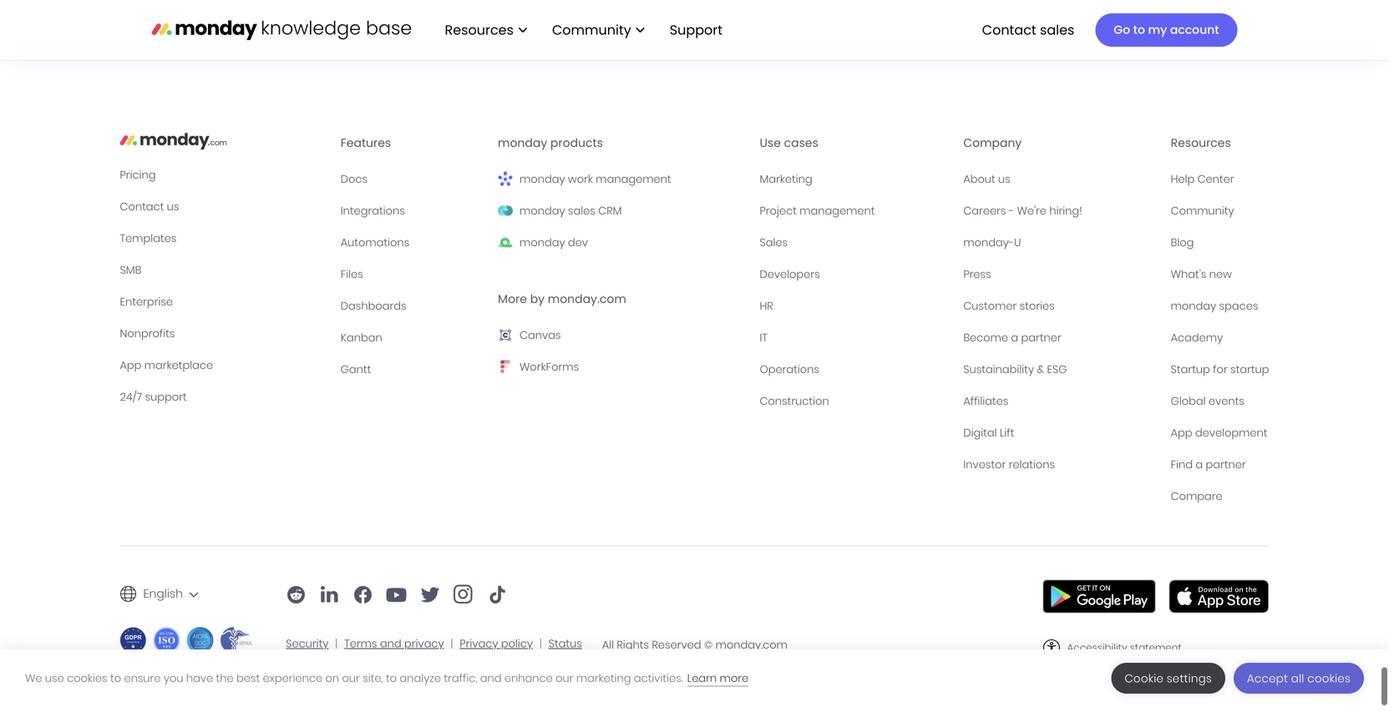 Task type: locate. For each thing, give the bounding box(es) containing it.
monday work management
[[520, 182, 672, 197]]

0 vertical spatial monday.com
[[548, 302, 627, 318]]

0 horizontal spatial partner
[[1022, 341, 1062, 356]]

0 horizontal spatial a
[[1012, 341, 1019, 356]]

1 vertical spatial app
[[1171, 436, 1193, 451]]

a right 'find'
[[1196, 468, 1204, 483]]

workforms
[[520, 370, 579, 385]]

0 horizontal spatial and
[[380, 647, 402, 662]]

compare link
[[1171, 498, 1270, 516]]

all rights reserved © monday.com
[[602, 648, 788, 664]]

accept
[[1248, 672, 1289, 687]]

with
[[706, 17, 732, 29]]

1 horizontal spatial a
[[1196, 468, 1204, 483]]

cookie settings
[[1125, 672, 1213, 687]]

1 vertical spatial sales
[[568, 214, 596, 229]]

partner for find a partner
[[1206, 468, 1247, 483]]

management inside project management link
[[800, 214, 875, 229]]

1 vertical spatial and
[[380, 647, 402, 662]]

us right the about
[[999, 182, 1011, 197]]

operations
[[760, 373, 820, 388]]

privacy policy
[[460, 647, 533, 662]]

1 vertical spatial contact
[[120, 210, 164, 225]]

1 horizontal spatial community link
[[1171, 212, 1270, 231]]

sales inside main element
[[1040, 20, 1075, 39]]

management up monday sales crm link
[[596, 182, 672, 197]]

0 vertical spatial and
[[636, 17, 660, 29]]

accessibility
[[1068, 652, 1128, 666]]

1 cookies from the left
[[67, 672, 107, 687]]

0 vertical spatial a
[[1012, 341, 1019, 356]]

you
[[164, 672, 183, 687]]

press
[[964, 277, 992, 292]]

security
[[286, 647, 329, 662]]

customer stories
[[964, 309, 1055, 324]]

1 horizontal spatial community
[[1171, 214, 1235, 229]]

our down status on the left bottom
[[556, 672, 574, 687]]

1 horizontal spatial our
[[556, 672, 574, 687]]

us for contact us
[[167, 210, 179, 225]]

1 horizontal spatial monday.com
[[716, 648, 788, 664]]

community inside list
[[552, 20, 632, 39]]

hipaa image
[[220, 638, 253, 665]]

monday spaces link
[[1171, 307, 1270, 326]]

monday left dev
[[520, 246, 565, 261]]

project management
[[760, 214, 875, 229]]

0 vertical spatial community link
[[544, 16, 653, 44]]

pricing link
[[120, 176, 327, 195]]

developers link
[[760, 276, 951, 294]]

automations
[[341, 246, 410, 261]]

app up 24/7
[[120, 368, 142, 383]]

gdpr image
[[120, 638, 147, 665]]

monday.com
[[548, 302, 627, 318], [716, 648, 788, 664]]

app up 'find'
[[1171, 436, 1193, 451]]

footer wm logo image
[[498, 182, 513, 197]]

contact for contact sales
[[983, 20, 1037, 39]]

and up the we use cookies to ensure you have the best experience on our site, to analyze traffic, and enhance our marketing activities. learn more
[[380, 647, 402, 662]]

startup
[[1231, 373, 1270, 388]]

1 vertical spatial community link
[[1171, 212, 1270, 231]]

0 vertical spatial contact
[[983, 20, 1037, 39]]

1 horizontal spatial and
[[480, 672, 502, 687]]

english link
[[143, 591, 183, 619]]

1 vertical spatial us
[[167, 210, 179, 225]]

list
[[428, 0, 736, 60]]

1 horizontal spatial cookies
[[1308, 672, 1351, 687]]

app
[[120, 368, 142, 383], [1171, 436, 1193, 451]]

list containing resources
[[428, 0, 736, 60]]

esg
[[1048, 373, 1068, 388]]

what's new link
[[1171, 276, 1270, 294]]

1 horizontal spatial app
[[1171, 436, 1193, 451]]

0 horizontal spatial us
[[167, 210, 179, 225]]

monday for monday products
[[498, 145, 548, 162]]

status link
[[549, 647, 582, 662]]

sustainability & esg link
[[964, 371, 1158, 389]]

cookie
[[1125, 672, 1164, 687]]

cookies right use
[[67, 672, 107, 687]]

find
[[1171, 468, 1193, 483]]

monday up academy in the right of the page
[[1171, 309, 1217, 324]]

1 vertical spatial management
[[800, 214, 875, 229]]

1 horizontal spatial to
[[386, 672, 397, 687]]

center
[[1198, 182, 1235, 197]]

smb
[[120, 273, 141, 288]]

operations link
[[760, 371, 951, 389]]

cookies inside button
[[1308, 672, 1351, 687]]

kanban link
[[341, 339, 485, 358]]

0 horizontal spatial cookies
[[67, 672, 107, 687]]

affiliates link
[[964, 403, 1158, 421]]

&
[[1037, 373, 1045, 388]]

to left the ensure
[[110, 672, 121, 687]]

our right on
[[342, 672, 360, 687]]

sales link
[[760, 244, 951, 262]]

0 vertical spatial sales
[[1040, 20, 1075, 39]]

monday right footer wm logo
[[520, 182, 565, 197]]

to
[[1134, 22, 1146, 38], [110, 672, 121, 687], [386, 672, 397, 687]]

become
[[964, 341, 1009, 356]]

nonprofits
[[120, 337, 175, 352]]

0 horizontal spatial resources
[[445, 20, 514, 39]]

monday up monday dev on the left
[[520, 214, 565, 229]]

construction link
[[760, 403, 951, 421]]

hr link
[[760, 307, 951, 326]]

partner down the development
[[1206, 468, 1247, 483]]

monday for monday spaces
[[1171, 309, 1217, 324]]

accept all cookies
[[1248, 672, 1351, 687]]

0 horizontal spatial community
[[552, 20, 632, 39]]

go to my account
[[1114, 22, 1220, 38]]

partner for become a partner
[[1022, 341, 1062, 356]]

status
[[549, 647, 582, 662]]

settings
[[1167, 672, 1213, 687]]

app for app marketplace
[[120, 368, 142, 383]]

1 horizontal spatial management
[[800, 214, 875, 229]]

and right users
[[636, 17, 660, 29]]

partner
[[1022, 341, 1062, 356], [1206, 468, 1247, 483]]

1 horizontal spatial us
[[999, 182, 1011, 197]]

dialog
[[0, 650, 1390, 708]]

teams
[[663, 17, 703, 29]]

1 horizontal spatial partner
[[1206, 468, 1247, 483]]

0 horizontal spatial community link
[[544, 16, 653, 44]]

to right go at the right
[[1134, 22, 1146, 38]]

0 horizontal spatial app
[[120, 368, 142, 383]]

activities.
[[634, 672, 683, 687]]

0 horizontal spatial contact
[[120, 210, 164, 225]]

0 vertical spatial app
[[120, 368, 142, 383]]

2 vertical spatial and
[[480, 672, 502, 687]]

templates link
[[120, 240, 327, 258]]

us inside about us link
[[999, 182, 1011, 197]]

us up templates
[[167, 210, 179, 225]]

0 vertical spatial partner
[[1022, 341, 1062, 356]]

0 vertical spatial resources
[[445, 20, 514, 39]]

cookies
[[67, 672, 107, 687], [1308, 672, 1351, 687]]

1 vertical spatial partner
[[1206, 468, 1247, 483]]

sales
[[1040, 20, 1075, 39], [568, 214, 596, 229]]

0 horizontal spatial our
[[342, 672, 360, 687]]

use cases
[[760, 145, 819, 162]]

1 horizontal spatial contact
[[983, 20, 1037, 39]]

us inside contact us link
[[167, 210, 179, 225]]

partner inside become a partner link
[[1022, 341, 1062, 356]]

0 vertical spatial management
[[596, 182, 672, 197]]

1 vertical spatial resources
[[1171, 145, 1232, 162]]

we
[[25, 672, 42, 687]]

0 vertical spatial us
[[999, 182, 1011, 197]]

community link for help center link
[[1171, 212, 1270, 231]]

partner up the &
[[1022, 341, 1062, 356]]

0 horizontal spatial monday.com
[[548, 302, 627, 318]]

us
[[999, 182, 1011, 197], [167, 210, 179, 225]]

0 horizontal spatial sales
[[568, 214, 596, 229]]

iso image
[[153, 638, 180, 665]]

digital lift
[[964, 436, 1015, 451]]

app for app development
[[1171, 436, 1193, 451]]

a right become
[[1012, 341, 1019, 356]]

canvas link
[[498, 337, 747, 355]]

2 horizontal spatial to
[[1134, 22, 1146, 38]]

partner inside find a partner link
[[1206, 468, 1247, 483]]

monday.com right by
[[548, 302, 627, 318]]

integrations link
[[341, 212, 485, 231]]

2 cookies from the left
[[1308, 672, 1351, 687]]

1 horizontal spatial sales
[[1040, 20, 1075, 39]]

1 vertical spatial monday.com
[[716, 648, 788, 664]]

monday products
[[498, 145, 603, 162]]

0 vertical spatial community
[[552, 20, 632, 39]]

contact inside main element
[[983, 20, 1037, 39]]

to right site, at the bottom
[[386, 672, 397, 687]]

files link
[[341, 276, 485, 294]]

sales left go at the right
[[1040, 20, 1075, 39]]

resources link
[[437, 16, 536, 44]]

automations link
[[341, 244, 485, 262]]

scim provisioning of users and teams with onelogin link
[[458, 5, 808, 41]]

construction
[[760, 404, 830, 419]]

crm
[[599, 214, 622, 229]]

files
[[341, 277, 363, 292]]

spaces
[[1220, 309, 1259, 324]]

ensure
[[124, 672, 161, 687]]

cookies right all at bottom right
[[1308, 672, 1351, 687]]

0 horizontal spatial to
[[110, 672, 121, 687]]

monday up footer wm logo
[[498, 145, 548, 162]]

privacy
[[460, 647, 498, 662]]

24/7
[[120, 400, 142, 415]]

0 horizontal spatial management
[[596, 182, 672, 197]]

monday work management link
[[498, 180, 747, 199]]

careers
[[964, 214, 1007, 229]]

monday dev link
[[498, 244, 747, 262]]

docs
[[341, 182, 368, 197]]

and down privacy policy
[[480, 672, 502, 687]]

blog link
[[1171, 244, 1270, 262]]

monday.com up more
[[716, 648, 788, 664]]

rights
[[617, 648, 649, 664]]

management up sales link
[[800, 214, 875, 229]]

sales left the crm
[[568, 214, 596, 229]]

a for become
[[1012, 341, 1019, 356]]

1 vertical spatial a
[[1196, 468, 1204, 483]]

monday for monday dev
[[520, 246, 565, 261]]

cookies for all
[[1308, 672, 1351, 687]]

help
[[1171, 182, 1195, 197]]

24/7 support link
[[120, 399, 327, 417]]



Task type: describe. For each thing, give the bounding box(es) containing it.
global events
[[1171, 404, 1245, 419]]

dashboards link
[[341, 307, 485, 326]]

stories
[[1020, 309, 1055, 324]]

download the monday ios app from the app store image
[[1170, 591, 1270, 624]]

about us link
[[964, 180, 1158, 199]]

canvas icon footer image
[[498, 338, 513, 354]]

it link
[[760, 339, 951, 358]]

monday sales crm
[[520, 214, 622, 229]]

site,
[[363, 672, 383, 687]]

scim provisioning of users and teams with onelogin
[[472, 17, 794, 29]]

2 horizontal spatial and
[[636, 17, 660, 29]]

24/7 support
[[120, 400, 187, 415]]

startup for startup link
[[1171, 371, 1270, 389]]

community link for resources link
[[544, 16, 653, 44]]

2 our from the left
[[556, 672, 574, 687]]

have
[[186, 672, 213, 687]]

a for find
[[1196, 468, 1204, 483]]

contact sales
[[983, 20, 1075, 39]]

users
[[600, 17, 633, 29]]

statement
[[1130, 652, 1182, 666]]

blog
[[1171, 246, 1195, 261]]

startup for startup
[[1171, 373, 1270, 388]]

account
[[1171, 22, 1220, 38]]

dialog containing cookie settings
[[0, 650, 1390, 708]]

enterprise link
[[120, 303, 327, 322]]

onelogin
[[735, 17, 794, 29]]

enterprise
[[120, 305, 173, 320]]

1 horizontal spatial resources
[[1171, 145, 1232, 162]]

1 vertical spatial community
[[1171, 214, 1235, 229]]

become a partner link
[[964, 339, 1158, 358]]

events
[[1209, 404, 1245, 419]]

reserved
[[652, 648, 702, 664]]

go
[[1114, 22, 1131, 38]]

to inside main element
[[1134, 22, 1146, 38]]

we use cookies to ensure you have the best experience on our site, to analyze traffic, and enhance our marketing activities. learn more
[[25, 672, 749, 687]]

press link
[[964, 276, 1158, 294]]

digital
[[964, 436, 997, 451]]

hiring!
[[1050, 214, 1083, 229]]

support
[[145, 400, 187, 415]]

soc image
[[187, 638, 214, 665]]

best
[[237, 672, 260, 687]]

monday spaces
[[1171, 309, 1259, 324]]

analyze
[[400, 672, 441, 687]]

sales for monday
[[568, 214, 596, 229]]

crm icon footer image
[[498, 214, 513, 229]]

support
[[670, 20, 723, 39]]

canvas
[[520, 338, 561, 354]]

traffic,
[[444, 672, 478, 687]]

workforms icon footer image
[[498, 370, 513, 385]]

contact for contact us
[[120, 210, 164, 225]]

development
[[1196, 436, 1268, 451]]

dashboards
[[341, 309, 407, 324]]

monday for monday sales crm
[[520, 214, 565, 229]]

my
[[1149, 22, 1168, 38]]

download the monday android app from google play image
[[1043, 591, 1156, 624]]

kanban
[[341, 341, 383, 356]]

accessibility statement
[[1068, 652, 1182, 666]]

terms and privacy
[[344, 647, 444, 662]]

privacy
[[405, 647, 444, 662]]

affiliates
[[964, 404, 1009, 419]]

academy link
[[1171, 339, 1270, 358]]

terms and privacy link
[[344, 647, 444, 662]]

investor
[[964, 468, 1006, 483]]

sustainability
[[964, 373, 1035, 388]]

more
[[720, 672, 749, 687]]

monday.com logo image
[[152, 12, 412, 47]]

1 our from the left
[[342, 672, 360, 687]]

contact us
[[120, 210, 179, 225]]

marketing
[[760, 182, 813, 197]]

customer
[[964, 309, 1017, 324]]

we're
[[1017, 214, 1047, 229]]

compare
[[1171, 500, 1223, 515]]

accept all cookies button
[[1234, 664, 1365, 694]]

management inside the monday work management link
[[596, 182, 672, 197]]

main element
[[428, 0, 1238, 60]]

monday-
[[964, 246, 1015, 261]]

english
[[143, 597, 183, 613]]

us for about us
[[999, 182, 1011, 197]]

sales for contact
[[1040, 20, 1075, 39]]

about
[[964, 182, 996, 197]]

policy
[[501, 647, 533, 662]]

become a partner
[[964, 341, 1062, 356]]

monday dev product management software image
[[498, 246, 513, 261]]

enhance
[[505, 672, 553, 687]]

resources inside main element
[[445, 20, 514, 39]]

more by monday.com
[[498, 302, 627, 318]]

help center
[[1171, 182, 1235, 197]]

app development link
[[1171, 435, 1270, 453]]

app marketplace
[[120, 368, 213, 383]]

monday for monday work management
[[520, 182, 565, 197]]

privacy policy link
[[460, 647, 533, 662]]

pricing
[[120, 178, 156, 193]]

for
[[1214, 373, 1228, 388]]

what's new
[[1171, 277, 1233, 292]]

hr
[[760, 309, 774, 324]]

the
[[216, 672, 234, 687]]

accessibility statement link
[[1068, 652, 1182, 666]]

dev
[[568, 246, 588, 261]]

careers - we're hiring! link
[[964, 212, 1158, 231]]

monday logo image
[[120, 138, 227, 165]]

project
[[760, 214, 797, 229]]

cookies for use
[[67, 672, 107, 687]]

what's
[[1171, 277, 1207, 292]]

terms
[[344, 647, 377, 662]]

learn more link
[[688, 672, 749, 687]]

all
[[602, 648, 614, 664]]

docs link
[[341, 180, 485, 199]]

monday sales crm link
[[498, 212, 747, 231]]



Task type: vqa. For each thing, say whether or not it's contained in the screenshot.
in to the left
no



